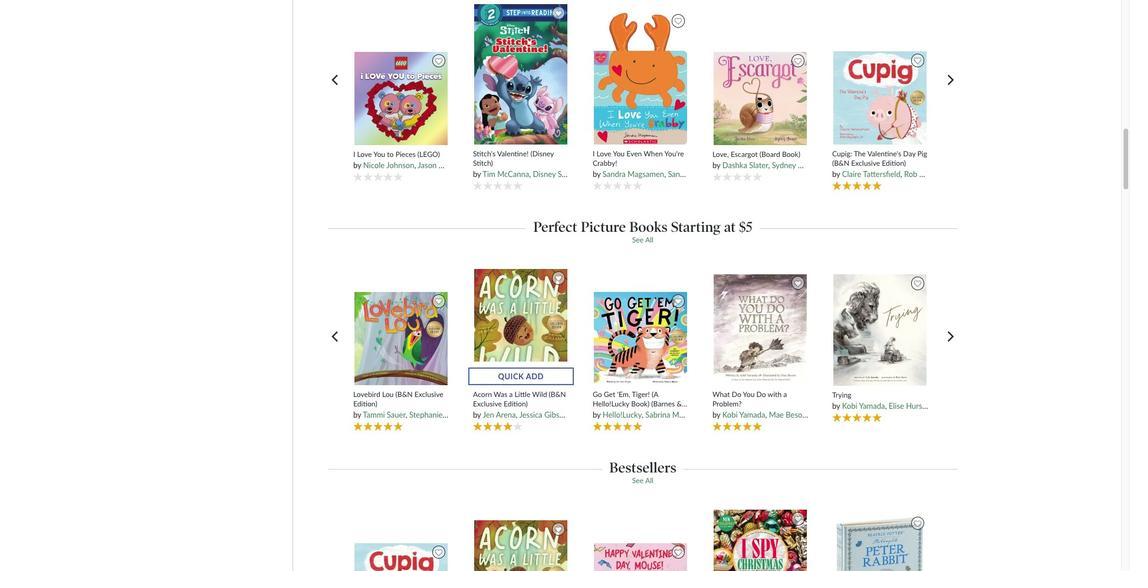 Task type: locate. For each thing, give the bounding box(es) containing it.
sandra down you're
[[668, 169, 691, 179]]

yamada down 'trying' link on the bottom of the page
[[860, 402, 886, 411]]

little
[[515, 390, 531, 399]]

0 horizontal spatial cupig: the valentine's day pig (b&n exclusive edition) image
[[354, 543, 449, 571]]

you for by
[[374, 150, 386, 159]]

1 vertical spatial book)
[[632, 399, 650, 408]]

all down the books
[[646, 235, 654, 244]]

what do you do with a problem? link
[[713, 390, 809, 408]]

sayegh
[[920, 169, 944, 179]]

you're
[[665, 149, 684, 158]]

rob
[[905, 169, 918, 179]]

see inside perfect picture books starting at $5 see all
[[633, 235, 644, 244]]

by left nicole
[[354, 161, 361, 170]]

exclusive inside cupig: the valentine's day pig (b&n exclusive edition) by claire tattersfield , rob sayegh jr. (illustrator)
[[852, 158, 881, 167]]

2 horizontal spatial exclusive
[[852, 158, 881, 167]]

0 horizontal spatial (b&n
[[396, 390, 413, 399]]

do up the problem?
[[732, 390, 742, 399]]

all inside perfect picture books starting at $5 see all
[[646, 235, 654, 244]]

see down the books
[[633, 235, 644, 244]]

i inside i love you even when you're crabby! by sandra magsamen , sandra magsamen (illustrator)
[[593, 149, 595, 158]]

exclusive up stephanie
[[415, 390, 444, 399]]

2 a from the left
[[784, 390, 788, 399]]

0 vertical spatial see all link
[[633, 235, 654, 244]]

(illustrator) down acorn
[[471, 410, 507, 420]]

2 all from the top
[[646, 476, 654, 485]]

what do you do with a problem? image
[[714, 274, 808, 386]]

(b&n for jen arena
[[549, 390, 566, 399]]

magsamen down the i love you even when you're crabby! link
[[628, 169, 665, 179]]

0 horizontal spatial yamada
[[740, 410, 766, 420]]

you inside i love you even when you're crabby! by sandra magsamen , sandra magsamen (illustrator)
[[613, 149, 625, 158]]

exclusive down the at the right
[[852, 158, 881, 167]]

0 vertical spatial book)
[[783, 150, 801, 159]]

1 a from the left
[[510, 390, 513, 399]]

tammi sauer link
[[363, 410, 406, 420]]

1 vertical spatial hello!lucky
[[603, 410, 642, 420]]

(illustrator) down escargot
[[732, 169, 768, 179]]

love, escargot (board book) image
[[714, 51, 808, 146]]

jason
[[418, 161, 437, 170]]

0 vertical spatial see
[[633, 235, 644, 244]]

(b&n right "wild"
[[549, 390, 566, 399]]

cupig: the valentine's day pig (b&n exclusive edition) link
[[833, 149, 929, 167]]

1 see from the top
[[633, 235, 644, 244]]

you left even
[[613, 149, 625, 158]]

by left jen
[[473, 410, 481, 420]]

1 horizontal spatial magsamen
[[693, 169, 730, 179]]

acorn
[[473, 390, 492, 399]]

0 horizontal spatial i
[[354, 150, 356, 159]]

pig
[[918, 149, 928, 158]]

, left sabrina
[[642, 410, 644, 420]]

1 horizontal spatial do
[[757, 390, 767, 399]]

(illustrator) inside what do you do with a problem? by kobi yamada , mae besom (illustrator)
[[811, 410, 848, 420]]

, inside lovebird lou (b&n exclusive edition) by tammi sauer , stephanie laberis (illustrator)
[[406, 410, 408, 420]]

i up "crabby!"
[[593, 149, 595, 158]]

(illustrator) inside acorn was a little wild (b&n exclusive edition) by jen arena , jessica gibson (illustrator)
[[570, 410, 607, 420]]

(barnes
[[652, 399, 675, 408]]

nicole johnson link
[[363, 161, 415, 170]]

i
[[593, 149, 595, 158], [354, 150, 356, 159]]

trying image
[[834, 274, 928, 387]]

by inside lovebird lou (b&n exclusive edition) by tammi sauer , stephanie laberis (illustrator)
[[354, 410, 361, 420]]

by down the problem?
[[713, 410, 721, 420]]

see all link for all
[[633, 476, 654, 485]]

exclusive
[[852, 158, 881, 167], [415, 390, 444, 399], [473, 399, 502, 408]]

edition) down the 'em,
[[614, 408, 638, 417]]

lovebird lou (b&n exclusive edition) image
[[354, 292, 449, 386]]

i inside i love you to pieces (lego) by nicole johnson , jason may (illustrator)
[[354, 150, 356, 159]]

by down go in the bottom of the page
[[593, 410, 601, 420]]

love up "crabby!"
[[597, 149, 612, 158]]

(illustrator) down the cupig:
[[826, 161, 863, 170]]

(b&n inside cupig: the valentine's day pig (b&n exclusive edition) by claire tattersfield , rob sayegh jr. (illustrator)
[[833, 158, 850, 167]]

(illustrator) inside cupig: the valentine's day pig (b&n exclusive edition) by claire tattersfield , rob sayegh jr. (illustrator)
[[955, 169, 992, 179]]

0 horizontal spatial exclusive
[[415, 390, 444, 399]]

1 horizontal spatial kobi yamada link
[[843, 402, 886, 411]]

cupig: the valentine's day pig (b&n exclusive edition) image
[[834, 51, 928, 145], [354, 543, 449, 571]]

see down bestsellers
[[633, 476, 644, 485]]

kobi down the problem?
[[723, 410, 738, 420]]

do left with
[[757, 390, 767, 399]]

stephanie laberis (illustrator) link
[[410, 410, 507, 420]]

, left jason
[[415, 161, 416, 170]]

even
[[627, 149, 642, 158]]

, inside "stitch's valentine! (disney stitch) by tim mccanna , disney storybook art team (illustrator)"
[[530, 169, 531, 179]]

1 sandra from the left
[[603, 169, 626, 179]]

book) up sydney
[[783, 150, 801, 159]]

you left with
[[743, 390, 755, 399]]

1 horizontal spatial cupig: the valentine's day pig (b&n exclusive edition) image
[[834, 51, 928, 145]]

, left rob
[[901, 169, 903, 179]]

0 horizontal spatial book)
[[632, 399, 650, 408]]

(b&n for claire tattersfield
[[833, 158, 850, 167]]

trying
[[833, 391, 852, 400]]

(b&n inside acorn was a little wild (b&n exclusive edition) by jen arena , jessica gibson (illustrator)
[[549, 390, 566, 399]]

hello!lucky down get
[[593, 399, 630, 408]]

besom
[[786, 410, 809, 420]]

i left to
[[354, 150, 356, 159]]

mae besom (illustrator) link
[[770, 410, 848, 420]]

you inside what do you do with a problem? by kobi yamada , mae besom (illustrator)
[[743, 390, 755, 399]]

art
[[595, 169, 605, 179]]

1 vertical spatial acorn was a little wild (b&n exclusive edition) image
[[474, 520, 569, 571]]

cupig: the valentine's day pig (b&n exclusive edition) by claire tattersfield , rob sayegh jr. (illustrator)
[[833, 149, 992, 179]]

edition) down valentine's at the right
[[883, 158, 907, 167]]

a right with
[[784, 390, 788, 399]]

kobi yamada link for kobi
[[843, 402, 886, 411]]

book) inside go get 'em, tiger! (a hello!lucky book) (barnes & noble edition)
[[632, 399, 650, 408]]

by down "crabby!"
[[593, 169, 601, 179]]

0 horizontal spatial magsamen
[[628, 169, 665, 179]]

edition) inside acorn was a little wild (b&n exclusive edition) by jen arena , jessica gibson (illustrator)
[[504, 399, 528, 408]]

elise
[[889, 402, 905, 411]]

(illustrator) down the i love you even when you're crabby! link
[[627, 169, 663, 179]]

picture
[[581, 218, 626, 235]]

, left the jessica
[[516, 410, 518, 420]]

all
[[646, 235, 654, 244], [646, 476, 654, 485]]

, down you're
[[665, 169, 666, 179]]

exclusive down acorn
[[473, 399, 502, 408]]

book) down tiger!
[[632, 399, 650, 408]]

sauer
[[387, 410, 406, 420]]

edition) down lovebird
[[354, 399, 378, 408]]

you
[[613, 149, 625, 158], [374, 150, 386, 159], [743, 390, 755, 399]]

sandra magsamen (illustrator) link
[[668, 169, 768, 179]]

0 vertical spatial acorn was a little wild (b&n exclusive edition) image
[[474, 269, 569, 386]]

pieces
[[396, 150, 416, 159]]

'em,
[[618, 390, 631, 399]]

0 horizontal spatial love
[[357, 150, 372, 159]]

hello!lucky inside go get 'em, tiger! (a hello!lucky book) (barnes & noble edition)
[[593, 399, 630, 408]]

love inside i love you to pieces (lego) by nicole johnson , jason may (illustrator)
[[357, 150, 372, 159]]

by left claire
[[833, 169, 841, 179]]

1 vertical spatial all
[[646, 476, 654, 485]]

mccanna
[[498, 169, 530, 179]]

love inside i love you even when you're crabby! by sandra magsamen , sandra magsamen (illustrator)
[[597, 149, 612, 158]]

(illustrator) down go in the bottom of the page
[[570, 410, 607, 420]]

0 horizontal spatial you
[[374, 150, 386, 159]]

by
[[354, 161, 361, 170], [713, 161, 721, 170], [473, 169, 481, 179], [593, 169, 601, 179], [833, 169, 841, 179], [833, 402, 841, 411], [354, 410, 361, 420], [473, 410, 481, 420], [593, 410, 601, 420], [713, 410, 721, 420]]

yamada down what do you do with a problem? link
[[740, 410, 766, 420]]

1 horizontal spatial exclusive
[[473, 399, 502, 408]]

jen
[[483, 410, 495, 420]]

see all link down bestsellers
[[633, 476, 654, 485]]

you for crabby!
[[613, 149, 625, 158]]

love for by
[[357, 150, 372, 159]]

1 horizontal spatial book)
[[783, 150, 801, 159]]

(illustrator) inside i love you even when you're crabby! by sandra magsamen , sandra magsamen (illustrator)
[[732, 169, 768, 179]]

may
[[439, 161, 454, 170]]

2 see all link from the top
[[633, 476, 654, 485]]

yamada inside trying by kobi yamada , elise hurst (illustrator)
[[860, 402, 886, 411]]

1 horizontal spatial you
[[613, 149, 625, 158]]

kobi yamada link down the problem?
[[723, 410, 766, 420]]

0 vertical spatial cupig: the valentine's day pig (b&n exclusive edition) image
[[834, 51, 928, 145]]

,
[[415, 161, 416, 170], [769, 161, 771, 170], [530, 169, 531, 179], [665, 169, 666, 179], [901, 169, 903, 179], [886, 402, 887, 411], [406, 410, 408, 420], [516, 410, 518, 420], [642, 410, 644, 420], [766, 410, 768, 420]]

stitch's
[[473, 149, 496, 158]]

perfect
[[534, 218, 578, 235]]

i love you even when you're crabby! by sandra magsamen , sandra magsamen (illustrator)
[[593, 149, 768, 179]]

1 horizontal spatial love
[[597, 149, 612, 158]]

the complete peter rabbit (barnes & noble collectible editions) image
[[834, 514, 928, 571]]

0 horizontal spatial kobi
[[723, 410, 738, 420]]

by left the tim in the left of the page
[[473, 169, 481, 179]]

(illustrator) inside i love you to pieces (lego) by nicole johnson , jason may (illustrator)
[[455, 161, 492, 170]]

1 horizontal spatial (b&n
[[549, 390, 566, 399]]

elise hurst (illustrator) link
[[889, 402, 964, 411]]

(illustrator) down trying
[[811, 410, 848, 420]]

acorn was a little wild (b&n exclusive edition) image
[[474, 269, 569, 386], [474, 520, 569, 571]]

do
[[732, 390, 742, 399], [757, 390, 767, 399]]

1 vertical spatial see
[[633, 476, 644, 485]]

, left 'disney'
[[530, 169, 531, 179]]

2 horizontal spatial (b&n
[[833, 158, 850, 167]]

i love you to pieces (lego) by nicole johnson , jason may (illustrator)
[[354, 150, 492, 170]]

problem?
[[713, 399, 742, 408]]

love up nicole
[[357, 150, 372, 159]]

go get 'em, tiger! (a hello!lucky book) (barnes & noble edition) link
[[593, 390, 689, 417]]

2 horizontal spatial you
[[743, 390, 755, 399]]

day
[[904, 149, 916, 158]]

bestsellers
[[610, 459, 677, 476]]

a right was
[[510, 390, 513, 399]]

love
[[597, 149, 612, 158], [357, 150, 372, 159]]

by down love,
[[713, 161, 721, 170]]

(illustrator) down stitch's
[[455, 161, 492, 170]]

(illustrator) inside "stitch's valentine! (disney stitch) by tim mccanna , disney storybook art team (illustrator)"
[[627, 169, 663, 179]]

sabrina
[[646, 410, 671, 420]]

1 horizontal spatial a
[[784, 390, 788, 399]]

see inside bestsellers see all
[[633, 476, 644, 485]]

0 horizontal spatial sandra
[[603, 169, 626, 179]]

1 horizontal spatial sandra
[[668, 169, 691, 179]]

, down (board
[[769, 161, 771, 170]]

by left tammi
[[354, 410, 361, 420]]

the
[[854, 149, 866, 158]]

kobi down trying
[[843, 402, 858, 411]]

mae
[[770, 410, 784, 420]]

see all link down the books
[[633, 235, 654, 244]]

you left to
[[374, 150, 386, 159]]

(b&n right the lou
[[396, 390, 413, 399]]

, left mae
[[766, 410, 768, 420]]

1 vertical spatial see all link
[[633, 476, 654, 485]]

magsamen down love,
[[693, 169, 730, 179]]

1 horizontal spatial i
[[593, 149, 595, 158]]

you inside i love you to pieces (lego) by nicole johnson , jason may (illustrator)
[[374, 150, 386, 159]]

1 all from the top
[[646, 235, 654, 244]]

magsamen
[[628, 169, 665, 179], [693, 169, 730, 179]]

(b&n down the cupig:
[[833, 158, 850, 167]]

1 horizontal spatial yamada
[[860, 402, 886, 411]]

valentine's
[[868, 149, 902, 158]]

happy valentine's day, mouse! (if you give... series) image
[[594, 543, 688, 571]]

(illustrator) inside love, escargot (board book) by dashka slater , sydney hanson (illustrator)
[[826, 161, 863, 170]]

edition) down little in the bottom of the page
[[504, 399, 528, 408]]

tattersfield
[[864, 169, 901, 179]]

by down trying
[[833, 402, 841, 411]]

sabrina moyle link
[[646, 410, 694, 420]]

0 vertical spatial all
[[646, 235, 654, 244]]

(illustrator) right hurst
[[928, 402, 964, 411]]

kobi
[[843, 402, 858, 411], [723, 410, 738, 420]]

i for by
[[354, 150, 356, 159]]

0 horizontal spatial kobi yamada link
[[723, 410, 766, 420]]

kobi yamada link down 'trying' link on the bottom of the page
[[843, 402, 886, 411]]

laberis
[[445, 410, 469, 420]]

exclusive inside acorn was a little wild (b&n exclusive edition) by jen arena , jessica gibson (illustrator)
[[473, 399, 502, 408]]

2 see from the top
[[633, 476, 644, 485]]

stitch's valentine! (disney stitch) by tim mccanna , disney storybook art team (illustrator)
[[473, 149, 663, 179]]

gibson
[[545, 410, 568, 420]]

edition)
[[883, 158, 907, 167], [354, 399, 378, 408], [504, 399, 528, 408], [614, 408, 638, 417]]

crabby!
[[593, 158, 618, 167]]

&
[[677, 399, 682, 408]]

all down bestsellers
[[646, 476, 654, 485]]

0 vertical spatial hello!lucky
[[593, 399, 630, 408]]

by inside i love you to pieces (lego) by nicole johnson , jason may (illustrator)
[[354, 161, 361, 170]]

wild
[[533, 390, 547, 399]]

hello!lucky down the 'em,
[[603, 410, 642, 420]]

sandra down "crabby!"
[[603, 169, 626, 179]]

rob sayegh jr. (illustrator) link
[[905, 169, 992, 179]]

a
[[510, 390, 513, 399], [784, 390, 788, 399]]

0 horizontal spatial a
[[510, 390, 513, 399]]

(illustrator) right jr.
[[955, 169, 992, 179]]

(illustrator)
[[455, 161, 492, 170], [826, 161, 863, 170], [627, 169, 663, 179], [732, 169, 768, 179], [955, 169, 992, 179], [928, 402, 964, 411], [471, 410, 507, 420], [570, 410, 607, 420], [811, 410, 848, 420]]

, left elise
[[886, 402, 887, 411]]

i for crabby!
[[593, 149, 595, 158]]

1 see all link from the top
[[633, 235, 654, 244]]

2 magsamen from the left
[[693, 169, 730, 179]]

1 horizontal spatial kobi
[[843, 402, 858, 411]]

hello!lucky
[[593, 399, 630, 408], [603, 410, 642, 420]]

0 horizontal spatial do
[[732, 390, 742, 399]]

go
[[593, 390, 602, 399]]

escargot
[[731, 150, 758, 159]]

a inside acorn was a little wild (b&n exclusive edition) by jen arena , jessica gibson (illustrator)
[[510, 390, 513, 399]]

1 acorn was a little wild (b&n exclusive edition) image from the top
[[474, 269, 569, 386]]

, down lovebird lou (b&n exclusive edition) link
[[406, 410, 408, 420]]

(b&n
[[833, 158, 850, 167], [396, 390, 413, 399], [549, 390, 566, 399]]

hanson
[[799, 161, 824, 170]]



Task type: vqa. For each thing, say whether or not it's contained in the screenshot.
Hardcover
no



Task type: describe. For each thing, give the bounding box(es) containing it.
tim mccanna link
[[483, 169, 530, 179]]

1 magsamen from the left
[[628, 169, 665, 179]]

stephanie
[[410, 410, 443, 420]]

(lego)
[[418, 150, 440, 159]]

add
[[526, 372, 544, 381]]

lovebird
[[354, 390, 381, 399]]

quick
[[498, 372, 524, 381]]

dashka
[[723, 161, 748, 170]]

, inside trying by kobi yamada , elise hurst (illustrator)
[[886, 402, 887, 411]]

go get 'em, tiger! (a hello!lucky book) (barnes & noble edition)
[[593, 390, 682, 417]]

i love you to pieces (lego) image
[[354, 51, 449, 146]]

moyle
[[673, 410, 694, 420]]

was
[[494, 390, 508, 399]]

sydney hanson (illustrator) link
[[772, 161, 863, 170]]

2 sandra from the left
[[668, 169, 691, 179]]

all inside bestsellers see all
[[646, 476, 654, 485]]

acorn was a little wild (b&n exclusive edition) link
[[473, 390, 569, 408]]

stitch's valentine! (disney stitch) image
[[474, 4, 569, 145]]

get
[[604, 390, 616, 399]]

nicole
[[363, 161, 385, 170]]

love,
[[713, 150, 729, 159]]

cupig:
[[833, 149, 853, 158]]

(illustrator) inside trying by kobi yamada , elise hurst (illustrator)
[[928, 402, 964, 411]]

jessica gibson (illustrator) link
[[520, 410, 607, 420]]

, inside love, escargot (board book) by dashka slater , sydney hanson (illustrator)
[[769, 161, 771, 170]]

i love you even when you're crabby! image
[[594, 11, 688, 145]]

quick add button
[[468, 368, 574, 385]]

kobi inside trying by kobi yamada , elise hurst (illustrator)
[[843, 402, 858, 411]]

love, escargot (board book) link
[[713, 150, 809, 159]]

by inside acorn was a little wild (b&n exclusive edition) by jen arena , jessica gibson (illustrator)
[[473, 410, 481, 420]]

see all link for books
[[633, 235, 654, 244]]

by inside what do you do with a problem? by kobi yamada , mae besom (illustrator)
[[713, 410, 721, 420]]

books
[[630, 218, 668, 235]]

trying link
[[833, 391, 929, 400]]

(a
[[652, 390, 659, 399]]

starting
[[672, 218, 721, 235]]

edition) inside cupig: the valentine's day pig (b&n exclusive edition) by claire tattersfield , rob sayegh jr. (illustrator)
[[883, 158, 907, 167]]

2 do from the left
[[757, 390, 767, 399]]

edition) inside lovebird lou (b&n exclusive edition) by tammi sauer , stephanie laberis (illustrator)
[[354, 399, 378, 408]]

2 acorn was a little wild (b&n exclusive edition) image from the top
[[474, 520, 569, 571]]

lou
[[382, 390, 394, 399]]

love, escargot (board book) by dashka slater , sydney hanson (illustrator)
[[713, 150, 863, 170]]

i love you to pieces (lego) link
[[354, 150, 450, 159]]

dashka slater link
[[723, 161, 769, 170]]

with
[[768, 390, 782, 399]]

by inside "stitch's valentine! (disney stitch) by tim mccanna , disney storybook art team (illustrator)"
[[473, 169, 481, 179]]

(disney
[[531, 149, 554, 158]]

lovebird lou (b&n exclusive edition) link
[[354, 390, 450, 408]]

to
[[387, 150, 394, 159]]

exclusive inside lovebird lou (b&n exclusive edition) by tammi sauer , stephanie laberis (illustrator)
[[415, 390, 444, 399]]

(b&n inside lovebird lou (b&n exclusive edition) by tammi sauer , stephanie laberis (illustrator)
[[396, 390, 413, 399]]

i love you even when you're crabby! link
[[593, 149, 689, 167]]

exclusive for claire
[[852, 158, 881, 167]]

1 vertical spatial cupig: the valentine's day pig (b&n exclusive edition) image
[[354, 543, 449, 571]]

acorn was a little wild (b&n exclusive edition) by jen arena , jessica gibson (illustrator)
[[473, 390, 607, 420]]

stitch's valentine! (disney stitch) link
[[473, 149, 569, 167]]

$5
[[740, 218, 753, 235]]

exclusive for jen
[[473, 399, 502, 408]]

hello!lucky link
[[603, 410, 642, 420]]

, inside cupig: the valentine's day pig (b&n exclusive edition) by claire tattersfield , rob sayegh jr. (illustrator)
[[901, 169, 903, 179]]

you for problem?
[[743, 390, 755, 399]]

claire tattersfield link
[[843, 169, 901, 179]]

, inside acorn was a little wild (b&n exclusive edition) by jen arena , jessica gibson (illustrator)
[[516, 410, 518, 420]]

bestsellers see all
[[610, 459, 677, 485]]

arena
[[496, 410, 516, 420]]

book) inside love, escargot (board book) by dashka slater , sydney hanson (illustrator)
[[783, 150, 801, 159]]

i spy christmas image
[[714, 510, 808, 571]]

slater
[[750, 161, 769, 170]]

(board
[[760, 150, 781, 159]]

hurst
[[907, 402, 926, 411]]

by inside trying by kobi yamada , elise hurst (illustrator)
[[833, 402, 841, 411]]

by inside cupig: the valentine's day pig (b&n exclusive edition) by claire tattersfield , rob sayegh jr. (illustrator)
[[833, 169, 841, 179]]

(illustrator) inside lovebird lou (b&n exclusive edition) by tammi sauer , stephanie laberis (illustrator)
[[471, 410, 507, 420]]

valentine!
[[498, 149, 529, 158]]

, inside what do you do with a problem? by kobi yamada , mae besom (illustrator)
[[766, 410, 768, 420]]

tim
[[483, 169, 496, 179]]

jason may (illustrator) link
[[418, 161, 492, 170]]

sandra magsamen link
[[603, 169, 665, 179]]

noble
[[593, 408, 612, 417]]

what
[[713, 390, 731, 399]]

a inside what do you do with a problem? by kobi yamada , mae besom (illustrator)
[[784, 390, 788, 399]]

at
[[725, 218, 736, 235]]

yamada inside what do you do with a problem? by kobi yamada , mae besom (illustrator)
[[740, 410, 766, 420]]

claire
[[843, 169, 862, 179]]

tammi
[[363, 410, 385, 420]]

disney
[[533, 169, 556, 179]]

, inside i love you even when you're crabby! by sandra magsamen , sandra magsamen (illustrator)
[[665, 169, 666, 179]]

storybook
[[558, 169, 593, 179]]

kobi yamada link for you
[[723, 410, 766, 420]]

edition) inside go get 'em, tiger! (a hello!lucky book) (barnes & noble edition)
[[614, 408, 638, 417]]

kobi inside what do you do with a problem? by kobi yamada , mae besom (illustrator)
[[723, 410, 738, 420]]

quick add
[[498, 372, 544, 381]]

love for crabby!
[[597, 149, 612, 158]]

1 do from the left
[[732, 390, 742, 399]]

perfect picture books starting at $5 see all
[[534, 218, 753, 244]]

, inside i love you to pieces (lego) by nicole johnson , jason may (illustrator)
[[415, 161, 416, 170]]

trying by kobi yamada , elise hurst (illustrator)
[[833, 391, 964, 411]]

jessica
[[520, 410, 543, 420]]

jen arena link
[[483, 410, 516, 420]]

jr.
[[946, 169, 953, 179]]

stitch)
[[473, 158, 493, 167]]

go get 'em, tiger! (a hello!lucky book) (barnes & noble edition) image
[[594, 292, 688, 386]]

by inside love, escargot (board book) by dashka slater , sydney hanson (illustrator)
[[713, 161, 721, 170]]

lovebird lou (b&n exclusive edition) by tammi sauer , stephanie laberis (illustrator)
[[354, 390, 507, 420]]

by hello!lucky , sabrina moyle
[[593, 410, 694, 420]]

by inside i love you even when you're crabby! by sandra magsamen , sandra magsamen (illustrator)
[[593, 169, 601, 179]]



